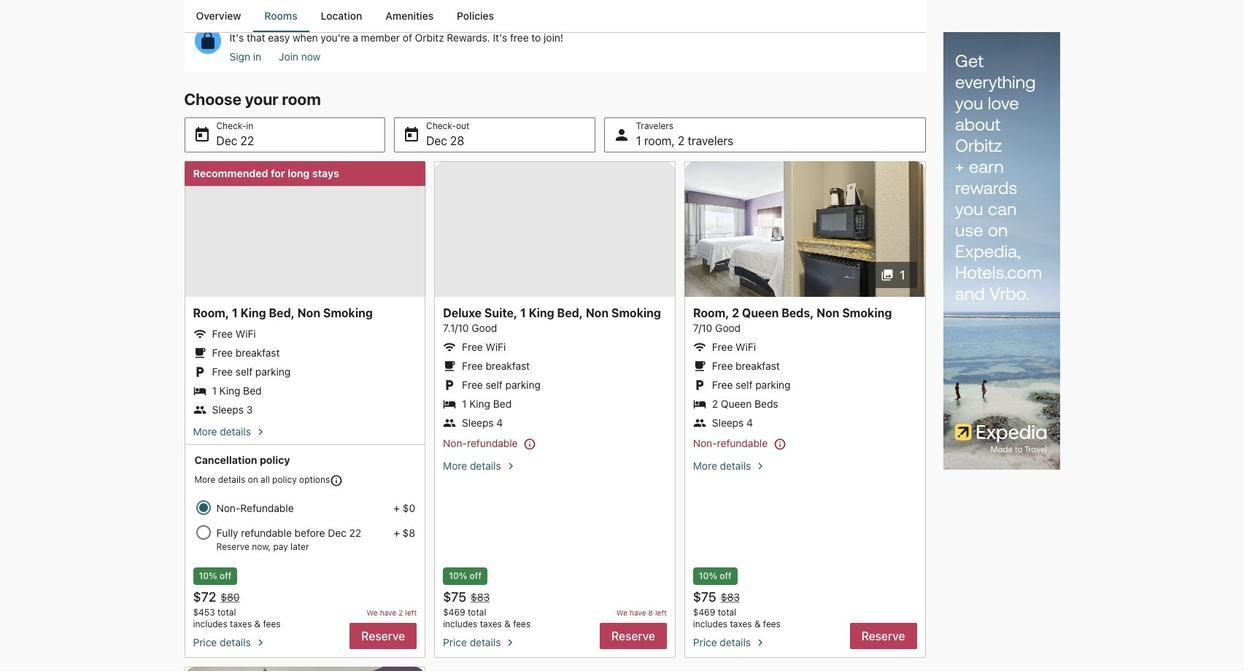 Task type: describe. For each thing, give the bounding box(es) containing it.
free for room, 2 queen beds, non smoking's free breakfast list item
[[712, 360, 733, 372]]

0 horizontal spatial more details
[[193, 425, 251, 438]]

$72 $80 $453 total includes taxes & fees
[[193, 589, 281, 630]]

policies
[[457, 9, 494, 22]]

list for deluxe suite, 1 king bed, non smoking
[[443, 341, 667, 430]]

$75 for room,
[[693, 589, 716, 605]]

before
[[295, 527, 325, 539]]

7.1/10
[[443, 322, 469, 334]]

1 inside 1 button
[[900, 268, 905, 281]]

reserve for reserve 'link' corresponding to $72
[[361, 630, 405, 643]]

1 horizontal spatial dec
[[328, 527, 346, 539]]

1 inside the deluxe suite, 1 king bed, non smoking 7.1/10 good
[[520, 306, 526, 319]]

1 button
[[869, 262, 917, 288]]

free for left free self parking list item
[[212, 365, 233, 378]]

reserve link for $75
[[600, 623, 667, 649]]

breakfast for deluxe
[[486, 360, 530, 372]]

dec 22
[[216, 134, 254, 147]]

reserve for third reserve 'link' from the left
[[861, 630, 905, 643]]

1 it's from the left
[[229, 31, 244, 44]]

+ $0
[[394, 502, 415, 514]]

1 vertical spatial your
[[245, 90, 279, 109]]

$72
[[193, 589, 216, 605]]

medium image for queen
[[754, 460, 767, 473]]

book today, save on your next hotel stay it's that easy when you're a member of orbitz rewards. it's free to join!
[[229, 18, 563, 44]]

now,
[[252, 541, 271, 552]]

dec 28 button
[[394, 117, 595, 152]]

we have 8 left
[[616, 608, 667, 617]]

of
[[403, 31, 412, 44]]

1 bed, from the left
[[269, 306, 295, 319]]

location
[[321, 9, 362, 22]]

$83 button for room,
[[719, 591, 741, 604]]

book
[[229, 18, 255, 31]]

1 room, 2 travelers
[[636, 134, 733, 147]]

0 horizontal spatial free self parking
[[212, 365, 291, 378]]

next
[[357, 18, 379, 31]]

2 queen beds
[[712, 398, 778, 410]]

4 for 2
[[746, 416, 753, 429]]

1 room, 2 travelers button
[[604, 117, 926, 152]]

& for room, 2 queen beds, non smoking
[[754, 619, 761, 630]]

$453
[[193, 607, 215, 618]]

1 10% from the left
[[199, 570, 217, 581]]

location link
[[309, 0, 374, 32]]

rooms link
[[253, 0, 309, 32]]

free breakfast list item for room, 2 queen beds, non smoking
[[693, 360, 917, 373]]

room, for room, 2 queen beds, non smoking 7/10 good
[[693, 306, 729, 319]]

10% for room, 2 queen beds, non smoking
[[699, 570, 717, 581]]

that
[[247, 31, 265, 44]]

0 horizontal spatial non-
[[216, 502, 240, 514]]

3
[[246, 403, 253, 416]]

0 horizontal spatial free wifi
[[212, 327, 256, 340]]

free wifi list item for room, 2 queen beds, non smoking
[[693, 341, 917, 354]]

sleeps 4 list item for beds,
[[693, 416, 917, 430]]

0 horizontal spatial more details button
[[193, 425, 417, 438]]

join now
[[279, 50, 321, 63]]

non- for deluxe
[[443, 437, 467, 449]]

more details button for room,
[[693, 460, 917, 473]]

1 king bed for 4
[[462, 398, 512, 410]]

$469 for room, 2 queen beds, non smoking
[[693, 607, 715, 618]]

to
[[531, 31, 541, 44]]

we for $75
[[616, 608, 627, 617]]

free breakfast list item for deluxe suite, 1 king bed, non smoking
[[443, 360, 667, 373]]

0 horizontal spatial wifi
[[236, 327, 256, 340]]

2 queen beds list item
[[693, 398, 917, 411]]

fully refundable before dec 22
[[216, 527, 361, 539]]

medium image for $75
[[754, 636, 767, 649]]

$8
[[403, 527, 415, 539]]

amenities
[[385, 9, 433, 22]]

good inside room, 2 queen beds, non smoking 7/10 good
[[715, 322, 741, 334]]

sleeps 3
[[212, 403, 253, 416]]

price details for deluxe
[[443, 636, 501, 648]]

fully
[[216, 527, 238, 539]]

self for deluxe
[[486, 379, 503, 391]]

22 inside dec 22 button
[[240, 134, 254, 147]]

a
[[353, 31, 358, 44]]

room,
[[644, 134, 675, 147]]

recommended
[[193, 167, 268, 179]]

free for free self parking list item for room,
[[712, 379, 733, 391]]

free wifi for room, 2 queen beds, non smoking
[[712, 341, 756, 353]]

reserve for $75's reserve 'link'
[[611, 630, 655, 643]]

total for deluxe suite, 1 king bed, non smoking
[[468, 607, 486, 618]]

travelers
[[688, 134, 733, 147]]

more details for room, 2 queen beds, non smoking
[[693, 460, 751, 472]]

2 inside room, 2 queen beds, non smoking 7/10 good
[[732, 306, 739, 319]]

$75 $83 $469 total includes taxes & fees for suite,
[[443, 589, 531, 630]]

you're
[[321, 31, 350, 44]]

left for $72
[[405, 608, 417, 617]]

$75 for deluxe
[[443, 589, 466, 605]]

total inside '$72 $80 $453 total includes taxes & fees'
[[217, 607, 236, 618]]

king inside the deluxe suite, 1 king bed, non smoking 7.1/10 good
[[529, 306, 554, 319]]

beds
[[754, 398, 778, 410]]

policies link
[[445, 0, 506, 32]]

non- for room,
[[693, 437, 717, 449]]

overview link
[[184, 0, 253, 32]]

suite,
[[484, 306, 517, 319]]

wifi for room, 2 queen beds, non smoking
[[736, 341, 756, 353]]

$80
[[221, 591, 240, 603]]

8
[[648, 608, 653, 617]]

today,
[[257, 18, 289, 31]]

smoking for room, 1 king bed, non smoking
[[323, 306, 373, 319]]

& inside '$72 $80 $453 total includes taxes & fees'
[[254, 619, 261, 630]]

free wifi list item for deluxe suite, 1 king bed, non smoking
[[443, 341, 667, 354]]

later
[[290, 541, 309, 552]]

options
[[299, 474, 330, 485]]

& for deluxe suite, 1 king bed, non smoking
[[504, 619, 511, 630]]

0 horizontal spatial free breakfast list item
[[193, 346, 417, 360]]

$83 for room,
[[721, 591, 740, 603]]

free self parking for room,
[[712, 379, 791, 391]]

small image
[[330, 474, 343, 487]]

0 horizontal spatial free self parking list item
[[193, 365, 417, 379]]

rewards.
[[447, 31, 490, 44]]

free breakfast for room, 2 queen beds, non smoking
[[712, 360, 780, 372]]

free self parking list item for deluxe
[[443, 379, 667, 392]]

price for room,
[[693, 636, 717, 648]]

join now link
[[279, 50, 321, 63]]

deluxe suite, 1 king bed, non smoking 7.1/10 good
[[443, 306, 661, 334]]

0 horizontal spatial free breakfast
[[212, 346, 280, 359]]

fees for room, 2 queen beds, non smoking
[[763, 619, 781, 630]]

non for room, 1 king bed, non smoking
[[297, 306, 320, 319]]

0 horizontal spatial refundable
[[241, 527, 292, 539]]

non-refundable button for beds,
[[693, 437, 917, 451]]

free wifi for deluxe suite, 1 king bed, non smoking
[[462, 341, 506, 353]]

$0
[[403, 502, 415, 514]]

+ $8 reserve now, pay later
[[216, 527, 415, 552]]

amenities link
[[374, 0, 445, 32]]

price details button for deluxe
[[443, 630, 531, 649]]

beds,
[[782, 306, 814, 319]]

on inside button
[[248, 474, 258, 485]]

stays
[[312, 167, 339, 179]]

28
[[450, 134, 464, 147]]

1 vertical spatial 22
[[349, 527, 361, 539]]

room, for room, 1 king bed, non smoking
[[193, 306, 229, 319]]

1 king bed list item for sleeps 3
[[193, 384, 417, 397]]

list containing overview
[[184, 0, 926, 32]]

choose
[[184, 90, 242, 109]]

1 price from the left
[[193, 636, 217, 648]]

pay
[[273, 541, 288, 552]]

2 inside list item
[[712, 398, 718, 410]]

non inside the deluxe suite, 1 king bed, non smoking 7.1/10 good
[[586, 306, 609, 319]]

on inside book today, save on your next hotel stay it's that easy when you're a member of orbitz rewards. it's free to join!
[[317, 18, 329, 31]]

1 king bed list item for sleeps 4
[[443, 398, 667, 411]]

more inside button
[[194, 474, 215, 485]]

choose your room
[[184, 90, 321, 109]]

orbitz
[[415, 31, 444, 44]]

sign in
[[229, 50, 261, 63]]

0 horizontal spatial breakfast
[[236, 346, 280, 359]]

fees for deluxe suite, 1 king bed, non smoking
[[513, 619, 531, 630]]

3 reserve link from the left
[[850, 623, 917, 649]]

free self parking for deluxe
[[462, 379, 541, 391]]

sleeps 4 for suite,
[[462, 416, 503, 429]]

good inside the deluxe suite, 1 king bed, non smoking 7.1/10 good
[[472, 322, 497, 334]]

free for the free wifi 'list item' corresponding to deluxe suite, 1 king bed, non smoking
[[462, 341, 483, 353]]

room, 1 king bed, non smoking
[[193, 306, 373, 319]]

breakfast for room,
[[736, 360, 780, 372]]

total for room, 2 queen beds, non smoking
[[718, 607, 736, 618]]



Task type: locate. For each thing, give the bounding box(es) containing it.
2 sleeps 4 list item from the left
[[693, 416, 917, 430]]

1 horizontal spatial $75
[[693, 589, 716, 605]]

2 horizontal spatial self
[[736, 379, 753, 391]]

member
[[361, 31, 400, 44]]

self
[[236, 365, 253, 378], [486, 379, 503, 391], [736, 379, 753, 391]]

dec for dec 22
[[216, 134, 237, 147]]

free breakfast list item
[[193, 346, 417, 360], [443, 360, 667, 373], [693, 360, 917, 373]]

$75
[[443, 589, 466, 605], [693, 589, 716, 605]]

more details for deluxe suite, 1 king bed, non smoking
[[443, 460, 501, 472]]

$469
[[443, 607, 465, 618], [693, 607, 715, 618]]

bed for 4
[[493, 398, 512, 410]]

room, 2 queen beds, non smoking 7/10 good
[[693, 306, 892, 334]]

1 horizontal spatial 10%
[[449, 570, 467, 581]]

free breakfast down suite,
[[462, 360, 530, 372]]

0 horizontal spatial sleeps 4 list item
[[443, 416, 667, 430]]

dec inside button
[[426, 134, 447, 147]]

2 non-refundable from the left
[[693, 437, 768, 449]]

non inside room, 2 queen beds, non smoking 7/10 good
[[817, 306, 839, 319]]

more details on all policy options
[[194, 474, 330, 485]]

non-refundable for room,
[[693, 437, 768, 449]]

2 we from the left
[[616, 608, 627, 617]]

2 & from the left
[[504, 619, 511, 630]]

2 horizontal spatial price details button
[[693, 630, 781, 649]]

0 horizontal spatial 1 king bed list item
[[193, 384, 417, 397]]

2 horizontal spatial fees
[[763, 619, 781, 630]]

wifi down room, 2 queen beds, non smoking 7/10 good
[[736, 341, 756, 353]]

1 vertical spatial bed
[[493, 398, 512, 410]]

includes
[[193, 619, 227, 630], [443, 619, 477, 630], [693, 619, 727, 630]]

medium image
[[254, 425, 267, 438], [254, 636, 267, 649], [754, 636, 767, 649]]

non-refundable
[[216, 502, 294, 514]]

0 horizontal spatial $83
[[471, 591, 490, 603]]

queen inside room, 2 queen beds, non smoking 7/10 good
[[742, 306, 779, 319]]

$80 button
[[219, 591, 241, 604]]

22 right before
[[349, 527, 361, 539]]

0 horizontal spatial 1 king bed
[[212, 384, 262, 397]]

smoking inside room, 2 queen beds, non smoking 7/10 good
[[842, 306, 892, 319]]

2 smoking from the left
[[611, 306, 661, 319]]

non-refundable button for king
[[443, 437, 667, 451]]

all
[[260, 474, 270, 485]]

good
[[472, 322, 497, 334], [715, 322, 741, 334]]

deluxe
[[443, 306, 482, 319]]

0 horizontal spatial sleeps
[[212, 403, 244, 416]]

free breakfast list item down room, 1 king bed, non smoking
[[193, 346, 417, 360]]

free
[[510, 31, 529, 44]]

2 horizontal spatial refundable
[[717, 437, 768, 449]]

dec left 28
[[426, 134, 447, 147]]

2 total from the left
[[468, 607, 486, 618]]

0 vertical spatial bed
[[243, 384, 262, 397]]

1 king bed for 3
[[212, 384, 262, 397]]

smoking inside the deluxe suite, 1 king bed, non smoking 7.1/10 good
[[611, 306, 661, 319]]

your inside book today, save on your next hotel stay it's that easy when you're a member of orbitz rewards. it's free to join!
[[332, 18, 355, 31]]

1 price details button from the left
[[193, 630, 281, 649]]

2 horizontal spatial free breakfast list item
[[693, 360, 917, 373]]

1 vertical spatial on
[[248, 474, 258, 485]]

1 horizontal spatial reserve link
[[600, 623, 667, 649]]

1 + from the top
[[394, 502, 400, 514]]

show 1 image for room, 2 queen beds, non smoking image
[[881, 268, 894, 281]]

self down suite,
[[486, 379, 503, 391]]

0 horizontal spatial includes
[[193, 619, 227, 630]]

1 we from the left
[[367, 608, 378, 617]]

your
[[332, 18, 355, 31], [245, 90, 279, 109]]

dec up recommended
[[216, 134, 237, 147]]

good right 7/10
[[715, 322, 741, 334]]

1 non-refundable from the left
[[443, 437, 518, 449]]

1 good from the left
[[472, 322, 497, 334]]

2 horizontal spatial 10%
[[699, 570, 717, 581]]

self for room,
[[736, 379, 753, 391]]

1 horizontal spatial 22
[[349, 527, 361, 539]]

$83
[[471, 591, 490, 603], [721, 591, 740, 603]]

queen
[[742, 306, 779, 319], [721, 398, 752, 410]]

off for room,
[[720, 570, 732, 581]]

sleeps for room,
[[712, 416, 744, 429]]

0 horizontal spatial 4
[[496, 416, 503, 429]]

free for free breakfast list item for deluxe suite, 1 king bed, non smoking
[[462, 360, 483, 372]]

list containing sign in
[[229, 50, 563, 63]]

4
[[496, 416, 503, 429], [746, 416, 753, 429]]

bed inside list
[[493, 398, 512, 410]]

2 horizontal spatial free self parking list item
[[693, 379, 917, 392]]

2 $75 $83 $469 total includes taxes & fees from the left
[[693, 589, 781, 630]]

list for room, 2 queen beds, non smoking
[[693, 341, 917, 430]]

dec 22 button
[[184, 117, 385, 152]]

wifi
[[236, 327, 256, 340], [486, 341, 506, 353], [736, 341, 756, 353]]

2 $469 from the left
[[693, 607, 715, 618]]

for
[[271, 167, 285, 179]]

2 price details from the left
[[443, 636, 501, 648]]

when
[[293, 31, 318, 44]]

1 king bed
[[212, 384, 262, 397], [462, 398, 512, 410]]

1 horizontal spatial breakfast
[[486, 360, 530, 372]]

1 $469 from the left
[[443, 607, 465, 618]]

1 sleeps 4 list item from the left
[[443, 416, 667, 430]]

free breakfast for deluxe suite, 1 king bed, non smoking
[[462, 360, 530, 372]]

2 horizontal spatial &
[[754, 619, 761, 630]]

2 10% from the left
[[449, 570, 467, 581]]

2 horizontal spatial free wifi list item
[[693, 341, 917, 354]]

price for deluxe
[[443, 636, 467, 648]]

1 horizontal spatial sleeps
[[462, 416, 494, 429]]

3 price details from the left
[[693, 636, 751, 648]]

wifi down room, 1 king bed, non smoking
[[236, 327, 256, 340]]

3 smoking from the left
[[842, 306, 892, 319]]

$469 right we have 2 left
[[443, 607, 465, 618]]

3 includes from the left
[[693, 619, 727, 630]]

free self parking list item
[[193, 365, 417, 379], [443, 379, 667, 392], [693, 379, 917, 392]]

1 horizontal spatial on
[[317, 18, 329, 31]]

non-refundable
[[443, 437, 518, 449], [693, 437, 768, 449]]

2 horizontal spatial off
[[720, 570, 732, 581]]

0 vertical spatial policy
[[260, 454, 290, 466]]

0 horizontal spatial total
[[217, 607, 236, 618]]

dec right before
[[328, 527, 346, 539]]

king
[[240, 306, 266, 319], [529, 306, 554, 319], [219, 384, 240, 397], [469, 398, 490, 410]]

taxes for deluxe
[[480, 619, 502, 630]]

1 inside 1 room, 2 travelers button
[[636, 134, 641, 147]]

3 & from the left
[[754, 619, 761, 630]]

0 horizontal spatial taxes
[[230, 619, 252, 630]]

reserve link for $72
[[350, 623, 417, 649]]

0 horizontal spatial $75 $83 $469 total includes taxes & fees
[[443, 589, 531, 630]]

non
[[297, 306, 320, 319], [586, 306, 609, 319], [817, 306, 839, 319]]

self up 3
[[236, 365, 253, 378]]

1 horizontal spatial have
[[630, 608, 646, 617]]

$75 $83 $469 total includes taxes & fees for 2
[[693, 589, 781, 630]]

queen left beds in the right of the page
[[721, 398, 752, 410]]

parking for deluxe
[[505, 379, 541, 391]]

1 horizontal spatial price
[[443, 636, 467, 648]]

total
[[217, 607, 236, 618], [468, 607, 486, 618], [718, 607, 736, 618]]

1 horizontal spatial free self parking list item
[[443, 379, 667, 392]]

free
[[212, 327, 233, 340], [462, 341, 483, 353], [712, 341, 733, 353], [212, 346, 233, 359], [462, 360, 483, 372], [712, 360, 733, 372], [212, 365, 233, 378], [462, 379, 483, 391], [712, 379, 733, 391]]

2 reserve link from the left
[[600, 623, 667, 649]]

free self parking list item for room,
[[693, 379, 917, 392]]

0 horizontal spatial your
[[245, 90, 279, 109]]

bed,
[[269, 306, 295, 319], [557, 306, 583, 319]]

free for the left the free wifi 'list item'
[[212, 327, 233, 340]]

free for left free breakfast list item
[[212, 346, 233, 359]]

parking down the deluxe suite, 1 king bed, non smoking 7.1/10 good
[[505, 379, 541, 391]]

your left room on the top of page
[[245, 90, 279, 109]]

1 room, from the left
[[193, 306, 229, 319]]

10% off for room,
[[699, 570, 732, 581]]

1 sleeps 4 from the left
[[462, 416, 503, 429]]

2 bed, from the left
[[557, 306, 583, 319]]

2 $75 from the left
[[693, 589, 716, 605]]

parking for room,
[[755, 379, 791, 391]]

1 horizontal spatial fees
[[513, 619, 531, 630]]

2 horizontal spatial free wifi
[[712, 341, 756, 353]]

10% for deluxe suite, 1 king bed, non smoking
[[449, 570, 467, 581]]

on left all
[[248, 474, 258, 485]]

medium image
[[504, 460, 517, 473], [754, 460, 767, 473], [504, 636, 517, 649]]

1 horizontal spatial sleeps 4 list item
[[693, 416, 917, 430]]

now
[[301, 50, 321, 63]]

3 fees from the left
[[763, 619, 781, 630]]

0 horizontal spatial non-refundable
[[443, 437, 518, 449]]

0 horizontal spatial free wifi list item
[[193, 327, 417, 341]]

free wifi list item down room, 2 queen beds, non smoking 7/10 good
[[693, 341, 917, 354]]

sign in link
[[229, 50, 261, 63]]

1 horizontal spatial we
[[616, 608, 627, 617]]

2 fees from the left
[[513, 619, 531, 630]]

have for $75
[[630, 608, 646, 617]]

2 horizontal spatial reserve link
[[850, 623, 917, 649]]

good down suite,
[[472, 322, 497, 334]]

free wifi list item down the deluxe suite, 1 king bed, non smoking 7.1/10 good
[[443, 341, 667, 354]]

2 room, from the left
[[693, 306, 729, 319]]

3 total from the left
[[718, 607, 736, 618]]

free self parking up 3
[[212, 365, 291, 378]]

22
[[240, 134, 254, 147], [349, 527, 361, 539]]

hotel
[[382, 18, 407, 31]]

room
[[282, 90, 321, 109]]

3 off from the left
[[720, 570, 732, 581]]

we
[[367, 608, 378, 617], [616, 608, 627, 617]]

left for $75
[[655, 608, 667, 617]]

1 horizontal spatial self
[[486, 379, 503, 391]]

your up you're
[[332, 18, 355, 31]]

3 price details button from the left
[[693, 630, 781, 649]]

1 fees from the left
[[263, 619, 281, 630]]

2 off from the left
[[470, 570, 482, 581]]

free breakfast down room, 1 king bed, non smoking
[[212, 346, 280, 359]]

we for $72
[[367, 608, 378, 617]]

2 horizontal spatial parking
[[755, 379, 791, 391]]

0 horizontal spatial it's
[[229, 31, 244, 44]]

1 horizontal spatial more details
[[443, 460, 501, 472]]

+
[[394, 502, 400, 514], [393, 527, 400, 539]]

dec inside button
[[216, 134, 237, 147]]

1 $83 button from the left
[[469, 591, 491, 604]]

2 price details button from the left
[[443, 630, 531, 649]]

$469 for deluxe suite, 1 king bed, non smoking
[[443, 607, 465, 618]]

taxes inside '$72 $80 $453 total includes taxes & fees'
[[230, 619, 252, 630]]

left
[[405, 608, 417, 617], [655, 608, 667, 617]]

1 price details from the left
[[193, 636, 251, 648]]

1 horizontal spatial non-
[[443, 437, 467, 449]]

parking
[[255, 365, 291, 378], [505, 379, 541, 391], [755, 379, 791, 391]]

free self parking list item up 2 queen beds list item on the bottom
[[693, 379, 917, 392]]

free self parking down suite,
[[462, 379, 541, 391]]

policy right all
[[272, 474, 297, 485]]

0 horizontal spatial left
[[405, 608, 417, 617]]

medium image for $72
[[254, 636, 267, 649]]

breakfast up beds in the right of the page
[[736, 360, 780, 372]]

+ for $0
[[394, 502, 400, 514]]

taxes for room,
[[730, 619, 752, 630]]

1 taxes from the left
[[230, 619, 252, 630]]

sleeps 4 list item
[[443, 416, 667, 430], [693, 416, 917, 430]]

0 horizontal spatial parking
[[255, 365, 291, 378]]

2 non from the left
[[586, 306, 609, 319]]

includes for room, 2 queen beds, non smoking
[[693, 619, 727, 630]]

queen inside list item
[[721, 398, 752, 410]]

join!
[[544, 31, 563, 44]]

reserve link
[[350, 623, 417, 649], [600, 623, 667, 649], [850, 623, 917, 649]]

1 left from the left
[[405, 608, 417, 617]]

on
[[317, 18, 329, 31], [248, 474, 258, 485]]

list for book today, save on your next hotel stay
[[229, 50, 563, 63]]

0 horizontal spatial 22
[[240, 134, 254, 147]]

1
[[636, 134, 641, 147], [900, 268, 905, 281], [232, 306, 238, 319], [520, 306, 526, 319], [212, 384, 217, 397], [462, 398, 467, 410]]

sleeps 4 for 2
[[712, 416, 753, 429]]

1 vertical spatial queen
[[721, 398, 752, 410]]

free for deluxe's free self parking list item
[[462, 379, 483, 391]]

bed, inside the deluxe suite, 1 king bed, non smoking 7.1/10 good
[[557, 306, 583, 319]]

2 horizontal spatial more details
[[693, 460, 751, 472]]

in
[[253, 50, 261, 63]]

breakfast down suite,
[[486, 360, 530, 372]]

2 $83 button from the left
[[719, 591, 741, 604]]

0 horizontal spatial $75
[[443, 589, 466, 605]]

1 horizontal spatial good
[[715, 322, 741, 334]]

1 horizontal spatial wifi
[[486, 341, 506, 353]]

bed for 3
[[243, 384, 262, 397]]

1 $83 from the left
[[471, 591, 490, 603]]

parking up beds in the right of the page
[[755, 379, 791, 391]]

save
[[291, 18, 314, 31]]

policy
[[260, 454, 290, 466], [272, 474, 297, 485]]

rooms
[[264, 9, 297, 22]]

free breakfast up "2 queen beds"
[[712, 360, 780, 372]]

2 horizontal spatial taxes
[[730, 619, 752, 630]]

3 price from the left
[[693, 636, 717, 648]]

room,
[[193, 306, 229, 319], [693, 306, 729, 319]]

non for room, 2 queen beds, non smoking 7/10 good
[[817, 306, 839, 319]]

1 total from the left
[[217, 607, 236, 618]]

2 horizontal spatial smoking
[[842, 306, 892, 319]]

fees
[[263, 619, 281, 630], [513, 619, 531, 630], [763, 619, 781, 630]]

room, inside room, 2 queen beds, non smoking 7/10 good
[[693, 306, 729, 319]]

0 horizontal spatial off
[[220, 570, 231, 581]]

0 vertical spatial 1 king bed
[[212, 384, 262, 397]]

free wifi list item
[[193, 327, 417, 341], [443, 341, 667, 354], [693, 341, 917, 354]]

free for the free wifi 'list item' corresponding to room, 2 queen beds, non smoking
[[712, 341, 733, 353]]

2 horizontal spatial free self parking
[[712, 379, 791, 391]]

it's
[[229, 31, 244, 44], [493, 31, 507, 44]]

3 10% off from the left
[[699, 570, 732, 581]]

1 king bed list item
[[193, 384, 417, 397], [443, 398, 667, 411]]

free wifi down 7/10
[[712, 341, 756, 353]]

1 king bed inside list
[[462, 398, 512, 410]]

sleeps 4 list item for king
[[443, 416, 667, 430]]

1 have from the left
[[380, 608, 396, 617]]

0 horizontal spatial self
[[236, 365, 253, 378]]

includes for deluxe suite, 1 king bed, non smoking
[[443, 619, 477, 630]]

fees inside '$72 $80 $453 total includes taxes & fees'
[[263, 619, 281, 630]]

0 horizontal spatial bed
[[243, 384, 262, 397]]

1 smoking from the left
[[323, 306, 373, 319]]

1 horizontal spatial 10% off
[[449, 570, 482, 581]]

$83 for deluxe
[[471, 591, 490, 603]]

1 horizontal spatial 1 king bed list item
[[443, 398, 667, 411]]

2
[[678, 134, 685, 147], [732, 306, 739, 319], [712, 398, 718, 410], [398, 608, 403, 617]]

1 4 from the left
[[496, 416, 503, 429]]

2 sleeps 4 from the left
[[712, 416, 753, 429]]

easy
[[268, 31, 290, 44]]

2 10% off from the left
[[449, 570, 482, 581]]

queen left beds,
[[742, 306, 779, 319]]

2 good from the left
[[715, 322, 741, 334]]

recommended for long stays
[[193, 167, 339, 179]]

free wifi down room, 1 king bed, non smoking
[[212, 327, 256, 340]]

2 horizontal spatial wifi
[[736, 341, 756, 353]]

2 4 from the left
[[746, 416, 753, 429]]

2 taxes from the left
[[480, 619, 502, 630]]

2 non-refundable button from the left
[[693, 437, 917, 451]]

parking up sleeps 3 list item
[[255, 365, 291, 378]]

free self parking list item down the deluxe suite, 1 king bed, non smoking 7.1/10 good
[[443, 379, 667, 392]]

breakfast down room, 1 king bed, non smoking
[[236, 346, 280, 359]]

1 reserve link from the left
[[350, 623, 417, 649]]

1 inside list
[[462, 398, 467, 410]]

2 horizontal spatial price details
[[693, 636, 751, 648]]

more details
[[193, 425, 251, 438], [443, 460, 501, 472], [693, 460, 751, 472]]

free wifi list item down room, 1 king bed, non smoking
[[193, 327, 417, 341]]

$83 button for deluxe
[[469, 591, 491, 604]]

$75 $83 $469 total includes taxes & fees
[[443, 589, 531, 630], [693, 589, 781, 630]]

sleeps inside list item
[[212, 403, 244, 416]]

1 horizontal spatial free self parking
[[462, 379, 541, 391]]

more details button for deluxe
[[443, 460, 667, 473]]

0 horizontal spatial 10%
[[199, 570, 217, 581]]

sign
[[229, 50, 250, 63]]

0 horizontal spatial price details button
[[193, 630, 281, 649]]

join
[[279, 50, 298, 63]]

$83 button
[[469, 591, 491, 604], [719, 591, 741, 604]]

free self parking up "2 queen beds"
[[712, 379, 791, 391]]

cancellation
[[194, 454, 257, 466]]

medium image for 1
[[504, 460, 517, 473]]

list
[[184, 0, 926, 32], [229, 50, 563, 63], [193, 327, 417, 416], [443, 341, 667, 430], [693, 341, 917, 430]]

wifi for deluxe suite, 1 king bed, non smoking
[[486, 341, 506, 353]]

0 horizontal spatial price details
[[193, 636, 251, 648]]

1 horizontal spatial $75 $83 $469 total includes taxes & fees
[[693, 589, 781, 630]]

+ for $8
[[393, 527, 400, 539]]

+ left $8
[[393, 527, 400, 539]]

room, 2 queen beds, non smoking | premium bedding, desk, blackout drapes, iron/ironing board image
[[684, 161, 926, 297]]

1 10% off from the left
[[199, 570, 231, 581]]

22 up recommended
[[240, 134, 254, 147]]

2 price from the left
[[443, 636, 467, 648]]

refundable for 2
[[717, 437, 768, 449]]

3 non from the left
[[817, 306, 839, 319]]

we have 2 left
[[367, 608, 417, 617]]

reserve
[[216, 541, 249, 552], [361, 630, 405, 643], [611, 630, 655, 643], [861, 630, 905, 643]]

0 horizontal spatial &
[[254, 619, 261, 630]]

1 non-refundable button from the left
[[443, 437, 667, 451]]

policy up all
[[260, 454, 290, 466]]

price details for room,
[[693, 636, 751, 648]]

0 vertical spatial queen
[[742, 306, 779, 319]]

on up you're
[[317, 18, 329, 31]]

2 it's from the left
[[493, 31, 507, 44]]

smoking for room, 2 queen beds, non smoking 7/10 good
[[842, 306, 892, 319]]

1 & from the left
[[254, 619, 261, 630]]

dec for dec 28
[[426, 134, 447, 147]]

0 horizontal spatial good
[[472, 322, 497, 334]]

1 off from the left
[[220, 570, 231, 581]]

includes inside '$72 $80 $453 total includes taxes & fees'
[[193, 619, 227, 630]]

stay
[[410, 18, 431, 31]]

+ inside '+ $8 reserve now, pay later'
[[393, 527, 400, 539]]

1 horizontal spatial smoking
[[611, 306, 661, 319]]

1 non from the left
[[297, 306, 320, 319]]

it's down book
[[229, 31, 244, 44]]

1 horizontal spatial refundable
[[467, 437, 518, 449]]

more details on all policy options button
[[194, 468, 415, 493]]

free wifi down '7.1/10'
[[462, 341, 506, 353]]

2 horizontal spatial dec
[[426, 134, 447, 147]]

wifi down suite,
[[486, 341, 506, 353]]

family suite, multiple beds, non smoking | premium bedding, desk, blackout drapes, iron/ironing board image
[[184, 667, 425, 671]]

1 $75 from the left
[[443, 589, 466, 605]]

1 includes from the left
[[193, 619, 227, 630]]

cancellation policy
[[194, 454, 290, 466]]

2 $83 from the left
[[721, 591, 740, 603]]

0 horizontal spatial bed,
[[269, 306, 295, 319]]

2 horizontal spatial free breakfast
[[712, 360, 780, 372]]

0 horizontal spatial non
[[297, 306, 320, 319]]

10% off
[[199, 570, 231, 581], [449, 570, 482, 581], [699, 570, 732, 581]]

0 horizontal spatial dec
[[216, 134, 237, 147]]

dec 28
[[426, 134, 464, 147]]

2 horizontal spatial includes
[[693, 619, 727, 630]]

free wifi
[[212, 327, 256, 340], [462, 341, 506, 353], [712, 341, 756, 353]]

0 horizontal spatial we
[[367, 608, 378, 617]]

refundable
[[240, 502, 294, 514]]

1 horizontal spatial free breakfast
[[462, 360, 530, 372]]

reserve inside '+ $8 reserve now, pay later'
[[216, 541, 249, 552]]

$469 right 8
[[693, 607, 715, 618]]

3 10% from the left
[[699, 570, 717, 581]]

0 horizontal spatial have
[[380, 608, 396, 617]]

1 horizontal spatial price details
[[443, 636, 501, 648]]

free breakfast list item down the deluxe suite, 1 king bed, non smoking 7.1/10 good
[[443, 360, 667, 373]]

4 for suite,
[[496, 416, 503, 429]]

long
[[288, 167, 310, 179]]

2 + from the top
[[393, 527, 400, 539]]

1 vertical spatial +
[[393, 527, 400, 539]]

free self parking list item up sleeps 3 list item
[[193, 365, 417, 379]]

self up "2 queen beds"
[[736, 379, 753, 391]]

10% off for deluxe
[[449, 570, 482, 581]]

2 left from the left
[[655, 608, 667, 617]]

2 have from the left
[[630, 608, 646, 617]]

2 includes from the left
[[443, 619, 477, 630]]

7/10
[[693, 322, 712, 334]]

0 horizontal spatial $83 button
[[469, 591, 491, 604]]

off for deluxe
[[470, 570, 482, 581]]

sleeps for deluxe
[[462, 416, 494, 429]]

off
[[220, 570, 231, 581], [470, 570, 482, 581], [720, 570, 732, 581]]

1 $75 $83 $469 total includes taxes & fees from the left
[[443, 589, 531, 630]]

2 horizontal spatial non-
[[693, 437, 717, 449]]

0 horizontal spatial smoking
[[323, 306, 373, 319]]

2 inside button
[[678, 134, 685, 147]]

price details button for room,
[[693, 630, 781, 649]]

0 horizontal spatial on
[[248, 474, 258, 485]]

2 horizontal spatial price
[[693, 636, 717, 648]]

sleeps 3 list item
[[193, 403, 417, 416]]

overview
[[196, 9, 241, 22]]

+ left $0
[[394, 502, 400, 514]]

it's left "free"
[[493, 31, 507, 44]]

policy inside button
[[272, 474, 297, 485]]

refundable for suite,
[[467, 437, 518, 449]]

free breakfast list item up 2 queen beds list item on the bottom
[[693, 360, 917, 373]]

3 taxes from the left
[[730, 619, 752, 630]]



Task type: vqa. For each thing, say whether or not it's contained in the screenshot.
the 1 room, 2 travelers button
yes



